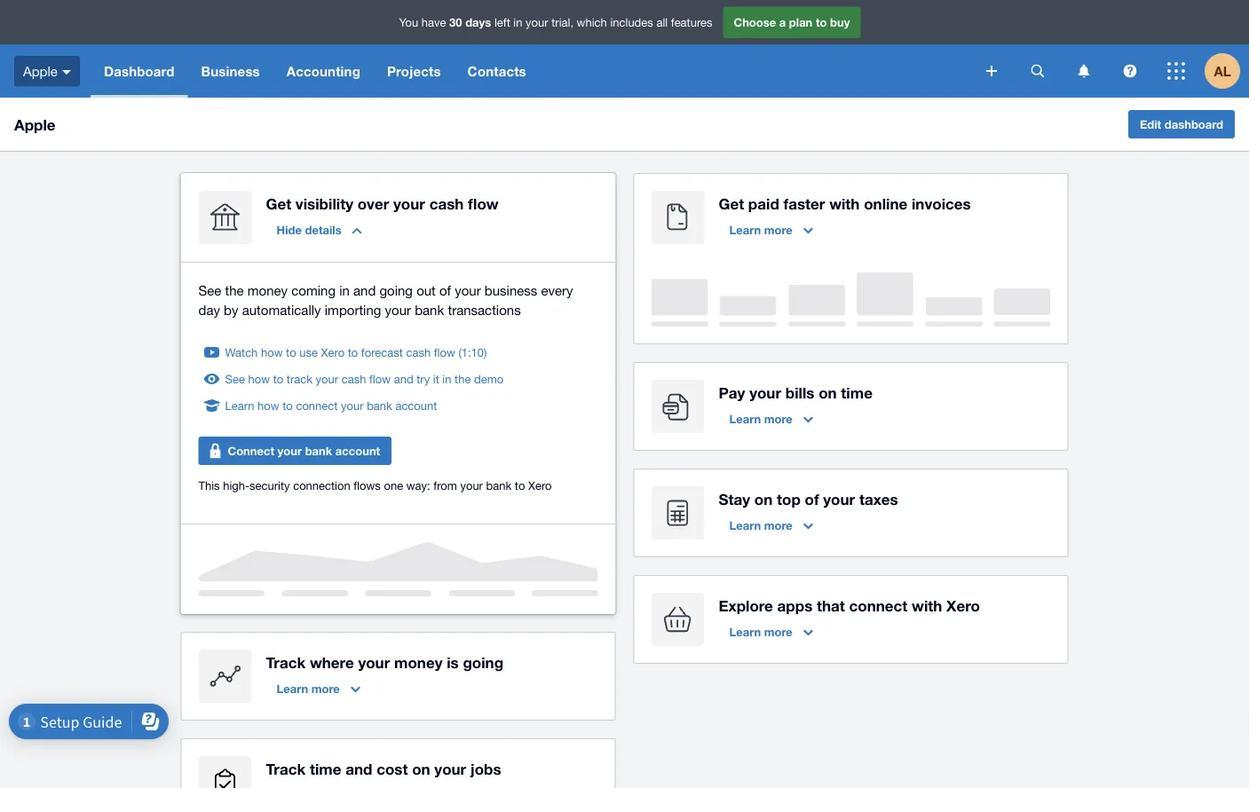 Task type: describe. For each thing, give the bounding box(es) containing it.
accounting button
[[273, 44, 374, 98]]

pay your bills on time
[[719, 384, 873, 401]]

1 vertical spatial and
[[394, 372, 413, 386]]

2 vertical spatial and
[[346, 760, 372, 778]]

0 vertical spatial xero
[[321, 345, 345, 359]]

demo
[[474, 372, 504, 386]]

your up learn how to connect your bank account
[[316, 372, 338, 386]]

how for watch
[[261, 345, 283, 359]]

in inside see the money coming in and going out of your business every day by automatically importing your bank transactions
[[339, 282, 350, 298]]

how for learn
[[258, 399, 279, 412]]

to right "from"
[[515, 479, 525, 492]]

track
[[287, 372, 312, 386]]

0 vertical spatial flow
[[468, 194, 499, 212]]

to up 'see how to track your cash flow and try it in the demo'
[[348, 345, 358, 359]]

it
[[433, 372, 439, 386]]

paid
[[748, 194, 779, 212]]

taxes icon image
[[651, 486, 704, 540]]

way:
[[406, 479, 430, 492]]

importing
[[325, 302, 381, 317]]

stay on top of your taxes
[[719, 490, 898, 508]]

your down see how to track your cash flow and try it in the demo link
[[341, 399, 364, 412]]

learn for pay your bills on time
[[729, 412, 761, 426]]

business
[[485, 282, 537, 298]]

bills
[[785, 384, 814, 401]]

dashboard link
[[90, 44, 188, 98]]

2 vertical spatial cash
[[342, 372, 366, 386]]

security
[[250, 479, 290, 492]]

day
[[198, 302, 220, 317]]

faster
[[783, 194, 825, 212]]

see for see how to track your cash flow and try it in the demo
[[225, 372, 245, 386]]

1 vertical spatial cash
[[406, 345, 431, 359]]

forecast
[[361, 345, 403, 359]]

connection
[[293, 479, 350, 492]]

you have 30 days left in your trial, which includes all features
[[399, 15, 712, 29]]

learn for stay on top of your taxes
[[729, 518, 761, 532]]

transactions
[[448, 302, 521, 317]]

hide details button
[[266, 216, 373, 244]]

your left jobs
[[434, 760, 466, 778]]

connect your bank account
[[228, 444, 380, 458]]

learn how to connect your bank account
[[225, 399, 437, 412]]

business button
[[188, 44, 273, 98]]

see how to track your cash flow and try it in the demo link
[[225, 370, 504, 388]]

0 horizontal spatial time
[[310, 760, 341, 778]]

track money icon image
[[198, 650, 252, 703]]

from
[[434, 479, 457, 492]]

2 horizontal spatial svg image
[[1167, 62, 1185, 80]]

one
[[384, 479, 403, 492]]

to inside banner
[[816, 15, 827, 29]]

learn more for apps
[[729, 625, 793, 639]]

days
[[465, 15, 491, 29]]

edit dashboard button
[[1128, 110, 1235, 138]]

flow inside watch how to use xero to forecast cash flow (1:10) link
[[434, 345, 455, 359]]

learn up connect
[[225, 399, 254, 412]]

money inside see the money coming in and going out of your business every day by automatically importing your bank transactions
[[247, 282, 288, 298]]

learn more for on
[[729, 518, 793, 532]]

that
[[817, 597, 845, 614]]

0 vertical spatial cash
[[429, 194, 464, 212]]

get visibility over your cash flow
[[266, 194, 499, 212]]

your right "from"
[[460, 479, 483, 492]]

which
[[577, 15, 607, 29]]

watch
[[225, 345, 258, 359]]

includes
[[610, 15, 653, 29]]

0 horizontal spatial on
[[412, 760, 430, 778]]

(1:10)
[[458, 345, 487, 359]]

explore apps that connect with xero
[[719, 597, 980, 614]]

svg image inside apple 'popup button'
[[62, 70, 71, 74]]

learn more button for apps
[[719, 618, 824, 646]]

edit dashboard
[[1140, 117, 1223, 131]]

features
[[671, 15, 712, 29]]

connect
[[228, 444, 274, 458]]

see the money coming in and going out of your business every day by automatically importing your bank transactions
[[198, 282, 573, 317]]

and inside see the money coming in and going out of your business every day by automatically importing your bank transactions
[[353, 282, 376, 298]]

connect for with
[[849, 597, 908, 614]]

invoices preview bar graph image
[[651, 273, 1051, 327]]

hide details
[[277, 223, 341, 237]]

where
[[310, 653, 354, 671]]

bank right "from"
[[486, 479, 512, 492]]

use
[[299, 345, 318, 359]]

invoices
[[912, 194, 971, 212]]

navigation inside banner
[[90, 44, 974, 98]]

0 vertical spatial time
[[841, 384, 873, 401]]

banking icon image
[[198, 191, 252, 244]]

see how to track your cash flow and try it in the demo
[[225, 372, 504, 386]]

trial,
[[551, 15, 574, 29]]

business
[[201, 63, 260, 79]]

learn more button for on
[[719, 511, 824, 540]]

in inside banner
[[513, 15, 522, 29]]

stay
[[719, 490, 750, 508]]

invoices icon image
[[651, 191, 704, 244]]

a
[[779, 15, 786, 29]]

over
[[357, 194, 389, 212]]

every
[[541, 282, 573, 298]]

details
[[305, 223, 341, 237]]

bank inside see the money coming in and going out of your business every day by automatically importing your bank transactions
[[415, 302, 444, 317]]

30
[[449, 15, 462, 29]]

bills icon image
[[651, 380, 704, 433]]

the inside see the money coming in and going out of your business every day by automatically importing your bank transactions
[[225, 282, 244, 298]]

plan
[[789, 15, 813, 29]]

your right where
[[358, 653, 390, 671]]

high-
[[223, 479, 250, 492]]

apple button
[[0, 44, 90, 98]]

learn for get paid faster with online invoices
[[729, 223, 761, 237]]

coming
[[291, 282, 336, 298]]

cost
[[377, 760, 408, 778]]

dashboard
[[1165, 117, 1223, 131]]

more for apps
[[764, 625, 793, 639]]

have
[[422, 15, 446, 29]]

get for get visibility over your cash flow
[[266, 194, 291, 212]]

taxes
[[859, 490, 898, 508]]

projects button
[[374, 44, 454, 98]]

al
[[1214, 63, 1231, 79]]

you
[[399, 15, 418, 29]]

your left taxes
[[823, 490, 855, 508]]

get paid faster with online invoices
[[719, 194, 971, 212]]

left
[[494, 15, 510, 29]]

pay
[[719, 384, 745, 401]]

learn more button for paid
[[719, 216, 824, 244]]

your right over at the left of page
[[393, 194, 425, 212]]

buy
[[830, 15, 850, 29]]

is
[[447, 653, 459, 671]]



Task type: vqa. For each thing, say whether or not it's contained in the screenshot.
the Mar
no



Task type: locate. For each thing, give the bounding box(es) containing it.
your inside button
[[278, 444, 302, 458]]

how down watch
[[248, 372, 270, 386]]

this
[[198, 479, 220, 492]]

0 horizontal spatial going
[[379, 282, 413, 298]]

your up the 'transactions'
[[455, 282, 481, 298]]

1 horizontal spatial get
[[719, 194, 744, 212]]

apple
[[23, 63, 58, 79], [14, 115, 56, 133]]

0 horizontal spatial svg image
[[62, 70, 71, 74]]

how
[[261, 345, 283, 359], [248, 372, 270, 386], [258, 399, 279, 412]]

2 get from the left
[[719, 194, 744, 212]]

more for your
[[764, 412, 793, 426]]

how up connect
[[258, 399, 279, 412]]

flow inside see how to track your cash flow and try it in the demo link
[[369, 372, 391, 386]]

by
[[224, 302, 238, 317]]

to
[[816, 15, 827, 29], [286, 345, 296, 359], [348, 345, 358, 359], [273, 372, 283, 386], [283, 399, 293, 412], [515, 479, 525, 492]]

1 vertical spatial time
[[310, 760, 341, 778]]

to down track
[[283, 399, 293, 412]]

banner containing dashboard
[[0, 0, 1249, 98]]

2 vertical spatial xero
[[946, 597, 980, 614]]

track for track where your money is going
[[266, 653, 306, 671]]

your right connect
[[278, 444, 302, 458]]

bank inside the connect your bank account button
[[305, 444, 332, 458]]

money
[[247, 282, 288, 298], [394, 653, 443, 671]]

contacts button
[[454, 44, 540, 98]]

learn how to connect your bank account link
[[225, 397, 437, 415]]

watch how to use xero to forecast cash flow (1:10)
[[225, 345, 487, 359]]

see inside see the money coming in and going out of your business every day by automatically importing your bank transactions
[[198, 282, 221, 298]]

how right watch
[[261, 345, 283, 359]]

1 vertical spatial money
[[394, 653, 443, 671]]

to left use
[[286, 345, 296, 359]]

track for track time and cost on your jobs
[[266, 760, 306, 778]]

0 horizontal spatial get
[[266, 194, 291, 212]]

1 horizontal spatial xero
[[528, 479, 552, 492]]

0 vertical spatial money
[[247, 282, 288, 298]]

cash
[[429, 194, 464, 212], [406, 345, 431, 359], [342, 372, 366, 386]]

2 horizontal spatial on
[[819, 384, 837, 401]]

automatically
[[242, 302, 321, 317]]

1 get from the left
[[266, 194, 291, 212]]

1 horizontal spatial with
[[912, 597, 942, 614]]

1 vertical spatial track
[[266, 760, 306, 778]]

learn more for where
[[277, 682, 340, 696]]

watch how to use xero to forecast cash flow (1:10) link
[[225, 344, 487, 361]]

to left track
[[273, 372, 283, 386]]

your inside banner
[[526, 15, 548, 29]]

more for where
[[311, 682, 340, 696]]

time right bills
[[841, 384, 873, 401]]

contacts
[[468, 63, 526, 79]]

going inside see the money coming in and going out of your business every day by automatically importing your bank transactions
[[379, 282, 413, 298]]

bank
[[415, 302, 444, 317], [367, 399, 392, 412], [305, 444, 332, 458], [486, 479, 512, 492]]

time
[[841, 384, 873, 401], [310, 760, 341, 778]]

your left trial,
[[526, 15, 548, 29]]

0 horizontal spatial connect
[[296, 399, 338, 412]]

banner
[[0, 0, 1249, 98]]

banking preview line graph image
[[198, 542, 598, 597]]

1 vertical spatial going
[[463, 653, 503, 671]]

how for see
[[248, 372, 270, 386]]

flows
[[354, 479, 381, 492]]

money left is
[[394, 653, 443, 671]]

your right the pay
[[749, 384, 781, 401]]

2 vertical spatial in
[[442, 372, 451, 386]]

track left where
[[266, 653, 306, 671]]

connect down track
[[296, 399, 338, 412]]

0 vertical spatial connect
[[296, 399, 338, 412]]

online
[[864, 194, 908, 212]]

learn more button down paid
[[719, 216, 824, 244]]

of
[[439, 282, 451, 298], [805, 490, 819, 508]]

edit
[[1140, 117, 1161, 131]]

more for paid
[[764, 223, 793, 237]]

the left demo
[[455, 372, 471, 386]]

and
[[353, 282, 376, 298], [394, 372, 413, 386], [346, 760, 372, 778]]

learn more button
[[719, 216, 824, 244], [719, 405, 824, 433], [719, 511, 824, 540], [719, 618, 824, 646], [266, 675, 371, 703]]

more down where
[[311, 682, 340, 696]]

1 horizontal spatial connect
[[849, 597, 908, 614]]

2 horizontal spatial in
[[513, 15, 522, 29]]

0 horizontal spatial in
[[339, 282, 350, 298]]

out
[[416, 282, 436, 298]]

how inside see how to track your cash flow and try it in the demo link
[[248, 372, 270, 386]]

jobs
[[470, 760, 501, 778]]

track right projects icon
[[266, 760, 306, 778]]

2 track from the top
[[266, 760, 306, 778]]

account
[[395, 399, 437, 412], [335, 444, 380, 458]]

1 vertical spatial xero
[[528, 479, 552, 492]]

1 vertical spatial flow
[[434, 345, 455, 359]]

learn more down where
[[277, 682, 340, 696]]

0 vertical spatial in
[[513, 15, 522, 29]]

learn more for your
[[729, 412, 793, 426]]

this high-security connection flows one way: from your bank to xero
[[198, 479, 552, 492]]

1 horizontal spatial see
[[225, 372, 245, 386]]

and left cost
[[346, 760, 372, 778]]

1 vertical spatial in
[[339, 282, 350, 298]]

dashboard
[[104, 63, 175, 79]]

2 vertical spatial how
[[258, 399, 279, 412]]

1 horizontal spatial svg image
[[986, 66, 997, 76]]

1 vertical spatial on
[[754, 490, 773, 508]]

0 horizontal spatial svg image
[[1078, 64, 1090, 78]]

1 horizontal spatial flow
[[434, 345, 455, 359]]

more
[[764, 223, 793, 237], [764, 412, 793, 426], [764, 518, 793, 532], [764, 625, 793, 639], [311, 682, 340, 696]]

learn more down the pay
[[729, 412, 793, 426]]

more down paid
[[764, 223, 793, 237]]

of right top
[[805, 490, 819, 508]]

navigation
[[90, 44, 974, 98]]

0 vertical spatial account
[[395, 399, 437, 412]]

0 horizontal spatial money
[[247, 282, 288, 298]]

2 horizontal spatial xero
[[946, 597, 980, 614]]

1 horizontal spatial going
[[463, 653, 503, 671]]

1 horizontal spatial time
[[841, 384, 873, 401]]

1 vertical spatial the
[[455, 372, 471, 386]]

track time and cost on your jobs
[[266, 760, 501, 778]]

learn more button down where
[[266, 675, 371, 703]]

visibility
[[296, 194, 353, 212]]

try
[[417, 372, 430, 386]]

learn down the pay
[[729, 412, 761, 426]]

time left cost
[[310, 760, 341, 778]]

account inside button
[[335, 444, 380, 458]]

2 vertical spatial on
[[412, 760, 430, 778]]

connect
[[296, 399, 338, 412], [849, 597, 908, 614]]

bank down out
[[415, 302, 444, 317]]

0 vertical spatial on
[[819, 384, 837, 401]]

the
[[225, 282, 244, 298], [455, 372, 471, 386]]

1 horizontal spatial the
[[455, 372, 471, 386]]

all
[[656, 15, 668, 29]]

cash up the 'try'
[[406, 345, 431, 359]]

learn more down stay
[[729, 518, 793, 532]]

0 vertical spatial with
[[829, 194, 860, 212]]

learn for explore apps that connect with xero
[[729, 625, 761, 639]]

flow
[[468, 194, 499, 212], [434, 345, 455, 359], [369, 372, 391, 386]]

1 track from the top
[[266, 653, 306, 671]]

on left top
[[754, 490, 773, 508]]

more down the apps
[[764, 625, 793, 639]]

al button
[[1205, 44, 1249, 98]]

learn more down paid
[[729, 223, 793, 237]]

of inside see the money coming in and going out of your business every day by automatically importing your bank transactions
[[439, 282, 451, 298]]

money up 'automatically'
[[247, 282, 288, 298]]

2 horizontal spatial flow
[[468, 194, 499, 212]]

svg image
[[1167, 62, 1185, 80], [1078, 64, 1090, 78], [1123, 64, 1137, 78]]

connect your bank account button
[[198, 437, 392, 465]]

1 vertical spatial apple
[[14, 115, 56, 133]]

explore
[[719, 597, 773, 614]]

more down the pay your bills on time
[[764, 412, 793, 426]]

0 vertical spatial see
[[198, 282, 221, 298]]

get left paid
[[719, 194, 744, 212]]

apple inside 'popup button'
[[23, 63, 58, 79]]

how inside the learn how to connect your bank account link
[[258, 399, 279, 412]]

in
[[513, 15, 522, 29], [339, 282, 350, 298], [442, 372, 451, 386]]

your
[[526, 15, 548, 29], [393, 194, 425, 212], [455, 282, 481, 298], [385, 302, 411, 317], [316, 372, 338, 386], [749, 384, 781, 401], [341, 399, 364, 412], [278, 444, 302, 458], [460, 479, 483, 492], [823, 490, 855, 508], [358, 653, 390, 671], [434, 760, 466, 778]]

in right the it
[[442, 372, 451, 386]]

learn more button for your
[[719, 405, 824, 433]]

see inside see how to track your cash flow and try it in the demo link
[[225, 372, 245, 386]]

0 vertical spatial of
[[439, 282, 451, 298]]

0 horizontal spatial of
[[439, 282, 451, 298]]

projects
[[387, 63, 441, 79]]

1 horizontal spatial in
[[442, 372, 451, 386]]

see up day
[[198, 282, 221, 298]]

going
[[379, 282, 413, 298], [463, 653, 503, 671]]

get for get paid faster with online invoices
[[719, 194, 744, 212]]

learn more for paid
[[729, 223, 793, 237]]

account down the 'try'
[[395, 399, 437, 412]]

navigation containing dashboard
[[90, 44, 974, 98]]

1 vertical spatial how
[[248, 372, 270, 386]]

learn for track where your money is going
[[277, 682, 308, 696]]

learn more button down top
[[719, 511, 824, 540]]

in up importing
[[339, 282, 350, 298]]

1 vertical spatial see
[[225, 372, 245, 386]]

choose
[[734, 15, 776, 29]]

0 horizontal spatial xero
[[321, 345, 345, 359]]

on right bills
[[819, 384, 837, 401]]

learn more down explore
[[729, 625, 793, 639]]

account up flows
[[335, 444, 380, 458]]

bank inside the learn how to connect your bank account link
[[367, 399, 392, 412]]

connect for your
[[296, 399, 338, 412]]

learn right track money icon
[[277, 682, 308, 696]]

1 vertical spatial account
[[335, 444, 380, 458]]

see for see the money coming in and going out of your business every day by automatically importing your bank transactions
[[198, 282, 221, 298]]

on right cost
[[412, 760, 430, 778]]

bank up connection
[[305, 444, 332, 458]]

0 vertical spatial going
[[379, 282, 413, 298]]

1 vertical spatial of
[[805, 490, 819, 508]]

more for on
[[764, 518, 793, 532]]

going left out
[[379, 282, 413, 298]]

see
[[198, 282, 221, 298], [225, 372, 245, 386]]

connect right that
[[849, 597, 908, 614]]

learn more button down the apps
[[719, 618, 824, 646]]

more down top
[[764, 518, 793, 532]]

learn more button down the pay your bills on time
[[719, 405, 824, 433]]

with
[[829, 194, 860, 212], [912, 597, 942, 614]]

your right importing
[[385, 302, 411, 317]]

the up by
[[225, 282, 244, 298]]

accounting
[[287, 63, 360, 79]]

2 vertical spatial flow
[[369, 372, 391, 386]]

track
[[266, 653, 306, 671], [266, 760, 306, 778]]

add-ons icon image
[[651, 593, 704, 646]]

0 horizontal spatial account
[[335, 444, 380, 458]]

and left the 'try'
[[394, 372, 413, 386]]

1 horizontal spatial money
[[394, 653, 443, 671]]

1 horizontal spatial of
[[805, 490, 819, 508]]

cash down watch how to use xero to forecast cash flow (1:10) link in the top left of the page
[[342, 372, 366, 386]]

going right is
[[463, 653, 503, 671]]

get up hide
[[266, 194, 291, 212]]

get
[[266, 194, 291, 212], [719, 194, 744, 212]]

in right left
[[513, 15, 522, 29]]

0 vertical spatial and
[[353, 282, 376, 298]]

of right out
[[439, 282, 451, 298]]

learn down stay
[[729, 518, 761, 532]]

0 vertical spatial track
[[266, 653, 306, 671]]

0 horizontal spatial see
[[198, 282, 221, 298]]

learn down paid
[[729, 223, 761, 237]]

0 vertical spatial how
[[261, 345, 283, 359]]

apps
[[777, 597, 813, 614]]

and up importing
[[353, 282, 376, 298]]

how inside watch how to use xero to forecast cash flow (1:10) link
[[261, 345, 283, 359]]

0 horizontal spatial flow
[[369, 372, 391, 386]]

learn down explore
[[729, 625, 761, 639]]

to left buy
[[816, 15, 827, 29]]

0 vertical spatial the
[[225, 282, 244, 298]]

1 horizontal spatial on
[[754, 490, 773, 508]]

1 horizontal spatial svg image
[[1123, 64, 1137, 78]]

2 horizontal spatial svg image
[[1031, 64, 1044, 78]]

bank down see how to track your cash flow and try it in the demo link
[[367, 399, 392, 412]]

1 vertical spatial connect
[[849, 597, 908, 614]]

cash right over at the left of page
[[429, 194, 464, 212]]

1 vertical spatial with
[[912, 597, 942, 614]]

learn more button for where
[[266, 675, 371, 703]]

svg image
[[1031, 64, 1044, 78], [986, 66, 997, 76], [62, 70, 71, 74]]

1 horizontal spatial account
[[395, 399, 437, 412]]

0 horizontal spatial the
[[225, 282, 244, 298]]

see down watch
[[225, 372, 245, 386]]

hide
[[277, 223, 302, 237]]

track where your money is going
[[266, 653, 503, 671]]

choose a plan to buy
[[734, 15, 850, 29]]

0 horizontal spatial with
[[829, 194, 860, 212]]

top
[[777, 490, 801, 508]]

projects icon image
[[198, 756, 252, 788]]

0 vertical spatial apple
[[23, 63, 58, 79]]



